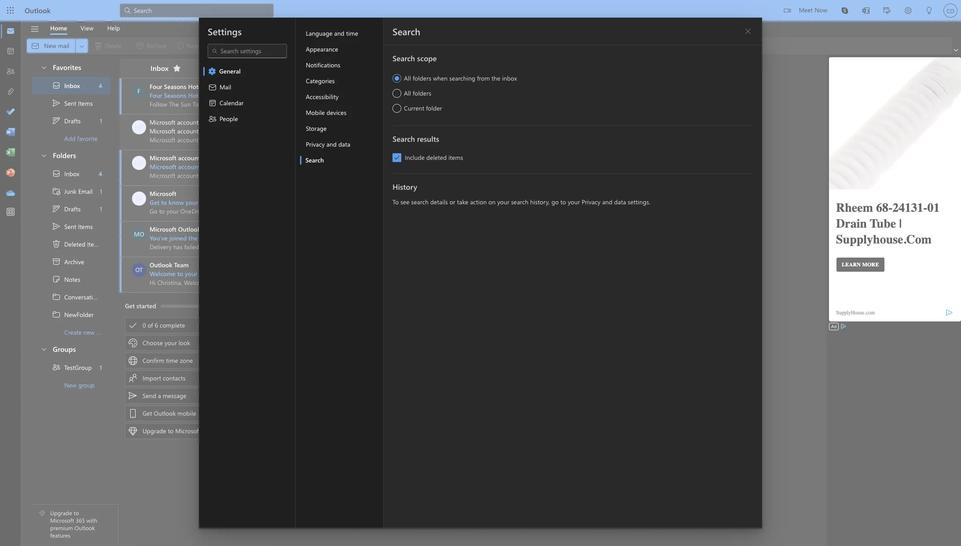 Task type: locate. For each thing, give the bounding box(es) containing it.

[[244, 65, 252, 73]]

 tree item
[[32, 112, 111, 129], [32, 200, 111, 218]]

inbox heading
[[139, 59, 184, 78]]


[[394, 155, 400, 161], [129, 321, 137, 330]]

0 horizontal spatial mobile
[[178, 409, 196, 418]]

 drafts inside tree
[[52, 204, 81, 213]]

0 horizontal spatial history
[[102, 293, 121, 301]]

1 vertical spatial time
[[166, 356, 178, 365]]

0 vertical spatial get
[[150, 198, 160, 207]]

1  from the top
[[52, 99, 61, 107]]

get right "microsoft" icon
[[150, 198, 160, 207]]

0 vertical spatial history
[[393, 182, 418, 192]]

 button inside groups tree item
[[36, 341, 51, 357]]

settings tab list
[[199, 18, 296, 529]]

365 for upgrade to microsoft 365
[[203, 427, 213, 435]]

4 1 from the top
[[100, 363, 102, 372]]

1 vertical spatial folder
[[96, 328, 112, 336]]

search heading
[[393, 25, 421, 37]]

microsoft account team microsoft account security info verification
[[150, 118, 265, 135]]

and right the pc
[[302, 198, 313, 207]]

365
[[203, 427, 213, 435], [76, 517, 85, 524]]

 tree item down the junk
[[32, 200, 111, 218]]

favorites
[[53, 63, 81, 72]]

0 vertical spatial time
[[346, 29, 358, 37]]

–
[[228, 198, 231, 207]]

1 vertical spatial 
[[52, 204, 61, 213]]

group right new
[[78, 381, 95, 389]]

search down read
[[393, 53, 415, 63]]

folders tree item
[[32, 147, 111, 165]]

your left look
[[165, 339, 177, 347]]

search
[[393, 25, 421, 37], [393, 53, 415, 63], [393, 134, 415, 144], [306, 156, 324, 164]]

inbox up  junk email
[[64, 169, 79, 178]]

1 vertical spatial 
[[129, 321, 137, 330]]

365 inside 'upgrade to microsoft 365 with premium outlook features'
[[76, 517, 85, 524]]

all
[[385, 41, 391, 50]]

0 horizontal spatial the
[[189, 234, 198, 242]]

home
[[50, 24, 67, 32]]

1 vertical spatial get
[[125, 302, 135, 310]]

see
[[401, 198, 410, 206]]

get for get outlook mobile
[[143, 409, 152, 418]]

 up 
[[52, 169, 61, 178]]

 drafts inside favorites tree
[[52, 116, 81, 125]]

appearance
[[306, 45, 339, 53]]

 tree item
[[32, 288, 121, 306], [32, 306, 111, 323]]

outlook inside outlook team welcome to your new outlook.com account
[[150, 261, 172, 269]]

microsoft account team microsoft account security info was added
[[150, 154, 268, 171]]

mobile right the pc
[[314, 198, 334, 207]]

how
[[233, 198, 246, 207]]

1  from the top
[[52, 292, 61, 301]]

1  sent items from the top
[[52, 99, 93, 107]]

0 vertical spatial items
[[78, 99, 93, 107]]

drafts up add favorite tree item
[[64, 116, 81, 125]]

settings heading
[[208, 25, 242, 37]]

sent up  tree item
[[64, 222, 76, 231]]

upgrade up premium
[[50, 509, 72, 517]]

four for four seasons hotel miami - family friendly hotel
[[150, 91, 162, 100]]

seasons
[[164, 82, 187, 91], [164, 91, 187, 100]]

1 vertical spatial info
[[225, 163, 236, 171]]

mobile inside microsoft get to know your onedrive – how to back up your pc and mobile
[[314, 198, 334, 207]]

0 vertical spatial  tree item
[[32, 112, 111, 129]]

0 vertical spatial  drafts
[[52, 116, 81, 125]]

3 1 from the top
[[100, 205, 102, 213]]

 inside  tree item
[[52, 363, 61, 372]]

to left know
[[161, 198, 167, 207]]

ot
[[135, 266, 143, 274]]

 deleted items
[[52, 240, 102, 248]]

choose your look
[[143, 339, 190, 347]]

new right create
[[83, 328, 95, 336]]

items
[[78, 99, 93, 107], [78, 222, 93, 231], [87, 240, 102, 248]]

team down 
[[200, 118, 214, 126]]

 sent items down favorites tree item
[[52, 99, 93, 107]]

accessibility
[[306, 92, 339, 101]]


[[208, 67, 217, 76]]

2  tree item from the top
[[32, 200, 111, 218]]

help button
[[101, 21, 127, 35]]

items up  deleted items
[[78, 222, 93, 231]]

time inside button
[[346, 29, 358, 37]]

1 vertical spatial mt
[[135, 159, 144, 167]]

2  from the top
[[52, 310, 61, 319]]

1 vertical spatial all
[[404, 89, 411, 97]]

general
[[219, 67, 241, 75]]

 inside search tab panel
[[394, 155, 400, 161]]

0 vertical spatial 365
[[203, 427, 213, 435]]

1 four from the top
[[150, 82, 162, 91]]

group inside microsoft outlook you've joined the testgroup group
[[230, 234, 247, 242]]

0
[[143, 321, 146, 329]]

history inside search tab panel
[[393, 182, 418, 192]]

1 vertical spatial sent
[[64, 222, 76, 231]]

0 vertical spatial 
[[52, 99, 61, 107]]

1 vertical spatial  tree item
[[32, 165, 111, 182]]

 down 
[[52, 204, 61, 213]]

0 vertical spatial  tree item
[[32, 94, 111, 112]]

hotel down four seasons hotels and resorts
[[188, 91, 204, 100]]

1 all from the top
[[404, 74, 411, 82]]

0 horizontal spatial folder
[[96, 328, 112, 336]]

1 horizontal spatial search
[[512, 198, 529, 206]]

microsoft account team image
[[132, 120, 146, 134]]

 left favorites at the top
[[41, 64, 48, 71]]

2 4 from the top
[[99, 169, 102, 178]]

2  drafts from the top
[[52, 204, 81, 213]]

tree
[[32, 165, 121, 341]]

0 vertical spatial sent
[[64, 99, 76, 107]]

1 horizontal spatial mobile
[[314, 198, 334, 207]]

1 right email
[[100, 187, 102, 195]]

0 horizontal spatial data
[[339, 140, 351, 148]]

1 vertical spatial security
[[202, 163, 224, 171]]

search left history, at the top right of page
[[512, 198, 529, 206]]

scope
[[417, 53, 437, 63]]

1 horizontal spatial hotel
[[272, 91, 288, 100]]

1  tree item from the top
[[32, 112, 111, 129]]

document containing settings
[[0, 0, 962, 546]]

1 vertical spatial group
[[78, 381, 95, 389]]

and
[[334, 29, 345, 37], [208, 82, 218, 91], [327, 140, 337, 148], [603, 198, 613, 206], [302, 198, 313, 207]]

0 vertical spatial mobile
[[314, 198, 334, 207]]

1 horizontal spatial folder
[[426, 104, 442, 112]]

categories button
[[300, 73, 384, 89]]

seasons down 
[[164, 82, 187, 91]]

0 vertical spatial four
[[150, 82, 162, 91]]

privacy down "storage"
[[306, 140, 325, 148]]

 left groups
[[41, 346, 48, 353]]

outlook up joined in the top left of the page
[[178, 225, 201, 233]]

when
[[433, 74, 448, 82]]

1 vertical spatial  tree item
[[32, 218, 111, 235]]

info for verification
[[223, 127, 234, 135]]

account down microsoft account team microsoft account security info verification
[[178, 154, 200, 162]]

meet now
[[800, 6, 828, 14]]

 down 
[[208, 115, 217, 123]]

1 vertical spatial drafts
[[64, 205, 81, 213]]

 for  conversation history
[[52, 292, 61, 301]]

tab list
[[44, 21, 127, 35]]

0 vertical spatial folders
[[413, 74, 432, 82]]

get left started
[[125, 302, 135, 310]]

1 horizontal spatial 365
[[203, 427, 213, 435]]

1 inside favorites tree
[[100, 116, 102, 125]]

1 mt from the top
[[135, 123, 144, 131]]

1 for  tree item
[[100, 363, 102, 372]]

1 seasons from the top
[[164, 82, 187, 91]]

new inside outlook team welcome to your new outlook.com account
[[199, 270, 211, 278]]

 drafts for 
[[52, 116, 81, 125]]

 button
[[170, 61, 184, 75]]

folders up current folder
[[413, 89, 432, 97]]

the right from
[[492, 74, 501, 82]]

 for  newfolder
[[52, 310, 61, 319]]

to left with
[[74, 509, 79, 517]]

1 vertical spatial data
[[615, 198, 627, 206]]

1 vertical spatial 4
[[99, 169, 102, 178]]

0 vertical spatial 
[[394, 155, 400, 161]]

all up all folders
[[404, 74, 411, 82]]

 for 0 of 6 complete
[[129, 321, 137, 330]]

1 vertical spatial  tree item
[[32, 200, 111, 218]]

security inside microsoft account team microsoft account security info was added
[[202, 163, 224, 171]]

tags group
[[354, 37, 625, 55]]

include
[[405, 153, 425, 162]]

search up read
[[393, 25, 421, 37]]

 tree item down favorites tree item
[[32, 94, 111, 112]]

 inside favorites tree
[[52, 116, 61, 125]]

1 horizontal spatial testgroup
[[199, 234, 228, 242]]

info inside microsoft account team microsoft account security info was added
[[225, 163, 236, 171]]

2  from the top
[[52, 169, 61, 178]]

1 vertical spatial folders
[[413, 89, 432, 97]]

0 horizontal spatial search
[[412, 198, 429, 206]]

 tree item
[[32, 359, 111, 376]]

1 inside  tree item
[[100, 363, 102, 372]]

 tree item
[[32, 77, 111, 94], [32, 165, 111, 182]]

0 vertical spatial 
[[52, 292, 61, 301]]

 sent items up  tree item
[[52, 222, 93, 231]]

folder right current
[[426, 104, 442, 112]]

1 vertical spatial  sent items
[[52, 222, 93, 231]]

0 vertical spatial upgrade
[[143, 427, 166, 435]]

1 vertical spatial 365
[[76, 517, 85, 524]]

privacy inside button
[[306, 140, 325, 148]]


[[129, 374, 137, 383]]

1 horizontal spatial data
[[615, 198, 627, 206]]

privacy right go
[[582, 198, 601, 206]]

2 four from the top
[[150, 91, 162, 100]]

outlook up welcome at the left of the page
[[150, 261, 172, 269]]

group down 'how'
[[230, 234, 247, 242]]

1 vertical spatial  button
[[36, 147, 51, 163]]

0 vertical spatial security
[[200, 127, 221, 135]]

 button for groups
[[36, 341, 51, 357]]

appearance button
[[300, 41, 384, 57]]

1
[[100, 116, 102, 125], [100, 187, 102, 195], [100, 205, 102, 213], [100, 363, 102, 372]]

inbox inside favorites tree
[[64, 81, 80, 90]]

 tree item
[[32, 235, 111, 253]]

dialog
[[0, 0, 962, 546]]

info
[[223, 127, 234, 135], [225, 163, 236, 171]]

2 all from the top
[[404, 89, 411, 97]]

0 horizontal spatial new
[[83, 328, 95, 336]]

language and time button
[[300, 26, 384, 41]]

team down microsoft account team microsoft account security info verification
[[202, 154, 216, 162]]

calendar image
[[6, 47, 15, 56]]

1 vertical spatial inbox
[[64, 81, 80, 90]]

 up 
[[52, 222, 61, 231]]

1 vertical spatial 
[[52, 363, 61, 372]]

know
[[169, 198, 184, 207]]

1 4 from the top
[[99, 81, 102, 90]]

1  from the top
[[52, 81, 61, 90]]

 down favorites at the top
[[52, 99, 61, 107]]

excel image
[[6, 148, 15, 157]]

team
[[174, 261, 189, 269]]

1 down '' tree item
[[100, 205, 102, 213]]

notifications button
[[300, 57, 384, 73]]

1 1 from the top
[[100, 116, 102, 125]]

2  from the top
[[41, 152, 48, 159]]

 inside groups tree item
[[41, 346, 48, 353]]

sent
[[64, 99, 76, 107], [64, 222, 76, 231]]

privacy
[[306, 140, 325, 148], [582, 198, 601, 206]]

team inside microsoft account team microsoft account security info verification
[[200, 118, 214, 126]]

1 vertical spatial four
[[150, 91, 162, 100]]

0 vertical spatial privacy
[[306, 140, 325, 148]]

inbox left "" button
[[151, 63, 169, 72]]

1 sent from the top
[[64, 99, 76, 107]]

verification
[[235, 127, 265, 135]]

outlook banner
[[0, 0, 962, 21]]

 inside message list no conversations selected list box
[[129, 321, 137, 330]]

outlook inside microsoft outlook you've joined the testgroup group
[[178, 225, 201, 233]]

more apps image
[[6, 208, 15, 217]]

 tree item
[[32, 270, 111, 288]]

items right deleted
[[87, 240, 102, 248]]

info inside microsoft account team microsoft account security info verification
[[223, 127, 234, 135]]

search right see
[[412, 198, 429, 206]]

testgroup up outlook team welcome to your new outlook.com account
[[199, 234, 228, 242]]

language
[[306, 29, 333, 37]]

1 horizontal spatial group
[[230, 234, 247, 242]]

meet
[[800, 6, 814, 14]]

to inside 'upgrade to microsoft 365 with premium outlook features'
[[74, 509, 79, 517]]

1 vertical spatial upgrade
[[50, 509, 72, 517]]

365 for upgrade to microsoft 365 with premium outlook features
[[76, 517, 85, 524]]

search inside button
[[306, 156, 324, 164]]

favorites tree item
[[32, 59, 111, 77]]

2  button from the top
[[36, 147, 51, 163]]

3  from the top
[[41, 346, 48, 353]]

word image
[[6, 128, 15, 137]]

2 vertical spatial 
[[41, 346, 48, 353]]

 for include deleted items
[[394, 155, 400, 161]]

0 vertical spatial new
[[199, 270, 211, 278]]

go
[[552, 198, 559, 206]]

0 vertical spatial the
[[492, 74, 501, 82]]

folders
[[53, 151, 76, 160]]

data left settings.
[[615, 198, 627, 206]]

language and time
[[306, 29, 358, 37]]

search scope
[[393, 53, 437, 63]]

four right four seasons hotels and resorts image
[[150, 91, 162, 100]]

microsoft account team image
[[132, 156, 146, 170]]

upgrade inside message list no conversations selected list box
[[143, 427, 166, 435]]

1 hotel from the left
[[188, 91, 204, 100]]

data inside search tab panel
[[615, 198, 627, 206]]

mt inside microsoft account team image
[[135, 159, 144, 167]]

2 seasons from the top
[[164, 91, 187, 100]]

 left the newfolder
[[52, 310, 61, 319]]

search down "privacy and data"
[[306, 156, 324, 164]]

added
[[250, 163, 268, 171]]

 tree item up deleted
[[32, 218, 111, 235]]

1 right  testgroup
[[100, 363, 102, 372]]

2 drafts from the top
[[64, 205, 81, 213]]

mt inside microsoft account team icon
[[135, 123, 144, 131]]

outlook inside banner
[[25, 6, 51, 15]]

upgrade inside 'upgrade to microsoft 365 with premium outlook features'
[[50, 509, 72, 517]]

hotel right friendly
[[272, 91, 288, 100]]

to right 'how'
[[247, 198, 253, 207]]


[[52, 275, 61, 284]]

time inside message list no conversations selected list box
[[166, 356, 178, 365]]

Select a conversation checkbox
[[132, 263, 150, 277]]


[[52, 116, 61, 125], [52, 204, 61, 213]]

upgrade for upgrade to microsoft 365
[[143, 427, 166, 435]]

1 horizontal spatial time
[[346, 29, 358, 37]]

upgrade right 
[[143, 427, 166, 435]]

 inbox down favorites at the top
[[52, 81, 80, 90]]

2 vertical spatial items
[[87, 240, 102, 248]]

2 sent from the top
[[64, 222, 76, 231]]

mobile up the upgrade to microsoft 365
[[178, 409, 196, 418]]

 button inside favorites tree item
[[36, 59, 51, 75]]

0 horizontal spatial privacy
[[306, 140, 325, 148]]

0 vertical spatial  inbox
[[52, 81, 80, 90]]

security inside microsoft account team microsoft account security info verification
[[200, 127, 221, 135]]

 tree item up create
[[32, 306, 111, 323]]

0 vertical spatial  sent items
[[52, 99, 93, 107]]

back
[[255, 198, 268, 207]]

 inside settings tab list
[[208, 115, 217, 123]]

new group tree item
[[32, 376, 111, 394]]

tree containing 
[[32, 165, 121, 341]]

2  from the top
[[52, 222, 61, 231]]

settings.
[[628, 198, 651, 206]]

security down people
[[200, 127, 221, 135]]

your inside outlook team welcome to your new outlook.com account
[[185, 270, 198, 278]]

add favorite tree item
[[32, 129, 111, 147]]

application
[[0, 0, 962, 546]]

as
[[392, 41, 398, 50]]

view
[[81, 24, 94, 32]]

1 vertical spatial testgroup
[[64, 363, 92, 372]]


[[52, 187, 61, 196]]

categories
[[306, 77, 335, 85]]

mt down microsoft account team icon
[[135, 159, 144, 167]]

to
[[561, 198, 567, 206], [161, 198, 167, 207], [247, 198, 253, 207], [177, 270, 183, 278], [168, 427, 174, 435], [74, 509, 79, 517]]

0 vertical spatial  tree item
[[32, 77, 111, 94]]

the right joined in the top left of the page
[[189, 234, 198, 242]]

notes
[[64, 275, 80, 283]]

 button inside 'folders' 'tree item'
[[36, 147, 51, 163]]

0 horizontal spatial hotel
[[188, 91, 204, 100]]

history,
[[531, 198, 550, 206]]

-
[[225, 91, 227, 100]]

new
[[199, 270, 211, 278], [83, 328, 95, 336]]

files image
[[6, 88, 15, 96]]

2 hotel from the left
[[272, 91, 288, 100]]

testgroup inside  testgroup
[[64, 363, 92, 372]]

sent inside favorites tree
[[64, 99, 76, 107]]

1  from the top
[[41, 64, 48, 71]]

1 horizontal spatial the
[[492, 74, 501, 82]]


[[52, 292, 61, 301], [52, 310, 61, 319]]

1 for '' tree item
[[100, 187, 102, 195]]


[[208, 115, 217, 123], [52, 363, 61, 372]]

1  tree item from the top
[[32, 288, 121, 306]]

seasons for hotels
[[164, 82, 187, 91]]

team inside microsoft account team microsoft account security info was added
[[202, 154, 216, 162]]

1 vertical spatial seasons
[[164, 91, 187, 100]]

 inside favorites tree
[[52, 99, 61, 107]]


[[52, 81, 61, 90], [52, 169, 61, 178]]

 down 
[[52, 292, 61, 301]]

 tree item
[[32, 94, 111, 112], [32, 218, 111, 235]]

create new folder tree item
[[32, 323, 112, 341]]

 inbox up the junk
[[52, 169, 79, 178]]

drafts down  junk email
[[64, 205, 81, 213]]

365 inside message list no conversations selected list box
[[203, 427, 213, 435]]

info left was
[[225, 163, 236, 171]]

security left was
[[202, 163, 224, 171]]

search for search heading
[[393, 25, 421, 37]]

1 horizontal spatial upgrade
[[143, 427, 166, 435]]

 drafts up add
[[52, 116, 81, 125]]

 drafts down the junk
[[52, 204, 81, 213]]

 left include
[[394, 155, 400, 161]]

 down groups
[[52, 363, 61, 372]]

0 vertical spatial seasons
[[164, 82, 187, 91]]

the inside search tab panel
[[492, 74, 501, 82]]

0 vertical spatial mt
[[135, 123, 144, 131]]

folder right create
[[96, 328, 112, 336]]

1  button from the top
[[36, 59, 51, 75]]

0 horizontal spatial 
[[52, 363, 61, 372]]


[[212, 48, 218, 54]]

new left the outlook.com
[[199, 270, 211, 278]]

your down team
[[185, 270, 198, 278]]

mobile
[[314, 198, 334, 207], [178, 409, 196, 418]]

0 vertical spatial info
[[223, 127, 234, 135]]

group inside tree item
[[78, 381, 95, 389]]

home button
[[44, 21, 74, 35]]

1 horizontal spatial new
[[199, 270, 211, 278]]

 for  testgroup
[[52, 363, 61, 372]]

data
[[339, 140, 351, 148], [615, 198, 627, 206]]

storage button
[[300, 121, 384, 137]]

1  inbox from the top
[[52, 81, 80, 90]]

outlook up  'button'
[[25, 6, 51, 15]]

microsoft outlook image
[[132, 227, 146, 241]]

0 vertical spatial  button
[[36, 59, 51, 75]]

2 folders from the top
[[413, 89, 432, 97]]

2  sent items from the top
[[52, 222, 93, 231]]

 inside 'folders' 'tree item'
[[41, 152, 48, 159]]

get started
[[125, 302, 156, 310]]

accessibility button
[[300, 89, 384, 105]]

friendly
[[248, 91, 271, 100]]

account right the outlook.com
[[251, 270, 273, 278]]

 tree item up add
[[32, 112, 111, 129]]

1  drafts from the top
[[52, 116, 81, 125]]

0 horizontal spatial group
[[78, 381, 95, 389]]

0 vertical spatial 
[[208, 115, 217, 123]]

0 horizontal spatial 
[[129, 321, 137, 330]]

the inside microsoft outlook you've joined the testgroup group
[[189, 234, 198, 242]]

 inside favorites tree
[[52, 81, 61, 90]]

and left settings.
[[603, 198, 613, 206]]

 tree item up the newfolder
[[32, 288, 121, 306]]

1 drafts from the top
[[64, 116, 81, 125]]

history right conversation
[[102, 293, 121, 301]]

0 vertical spatial 
[[52, 116, 61, 125]]

 button left groups
[[36, 341, 51, 357]]

1  from the top
[[52, 116, 61, 125]]

1 vertical spatial privacy
[[582, 198, 601, 206]]

seasons down four seasons hotels and resorts
[[164, 91, 187, 100]]

2 1 from the top
[[100, 187, 102, 195]]

search results
[[393, 134, 440, 144]]

 inside favorites tree item
[[41, 64, 48, 71]]

mt for microsoft account security info was added
[[135, 159, 144, 167]]

0 vertical spatial team
[[200, 118, 214, 126]]

started
[[137, 302, 156, 310]]

drafts for 
[[64, 116, 81, 125]]

0 vertical spatial drafts
[[64, 116, 81, 125]]

folders for all folders when searching from the inbox
[[413, 74, 432, 82]]

to down team
[[177, 270, 183, 278]]

 sent items inside favorites tree
[[52, 99, 93, 107]]

1 for "" tree item associated with 
[[100, 116, 102, 125]]

1 folders from the top
[[413, 74, 432, 82]]

all
[[404, 74, 411, 82], [404, 89, 411, 97]]

you've
[[150, 234, 168, 242]]

items up "favorite"
[[78, 99, 93, 107]]

3  button from the top
[[36, 341, 51, 357]]

 mark all as read
[[358, 41, 412, 50]]

 for 
[[52, 204, 61, 213]]

onedrive image
[[6, 189, 15, 198]]

1 vertical spatial new
[[83, 328, 95, 336]]

group
[[230, 234, 247, 242], [78, 381, 95, 389]]

1 horizontal spatial 
[[208, 115, 217, 123]]

1 vertical spatial 
[[41, 152, 48, 159]]

folders for all folders
[[413, 89, 432, 97]]

time left zone
[[166, 356, 178, 365]]

left-rail-appbar navigation
[[2, 21, 19, 203]]

to right go
[[561, 198, 567, 206]]

0 horizontal spatial testgroup
[[64, 363, 92, 372]]

0 horizontal spatial upgrade
[[50, 509, 72, 517]]

mt up microsoft account team image
[[135, 123, 144, 131]]

2 vertical spatial inbox
[[64, 169, 79, 178]]

0 vertical spatial data
[[339, 140, 351, 148]]

1 inside '' tree item
[[100, 187, 102, 195]]

tab list containing home
[[44, 21, 127, 35]]

2 mt from the top
[[135, 159, 144, 167]]

document
[[0, 0, 962, 546]]

2  tree item from the top
[[32, 165, 111, 182]]

1 horizontal spatial 
[[394, 155, 400, 161]]

and down the storage button
[[327, 140, 337, 148]]

and inside microsoft get to know your onedrive – how to back up your pc and mobile
[[302, 198, 313, 207]]

the
[[492, 74, 501, 82], [189, 234, 198, 242]]

0 horizontal spatial time
[[166, 356, 178, 365]]

1 vertical spatial  inbox
[[52, 169, 79, 178]]

security
[[200, 127, 221, 135], [202, 163, 224, 171]]

 left folders
[[41, 152, 48, 159]]

1 up add favorite tree item
[[100, 116, 102, 125]]

2  from the top
[[52, 204, 61, 213]]

sent up add
[[64, 99, 76, 107]]

tab list inside application
[[44, 21, 127, 35]]

0 vertical spatial folder
[[426, 104, 442, 112]]

4 inside favorites tree
[[99, 81, 102, 90]]

folder inside "tree item"
[[96, 328, 112, 336]]

drafts inside favorites tree
[[64, 116, 81, 125]]

4 down 'folders' 'tree item'
[[99, 169, 102, 178]]

1 vertical spatial 
[[52, 310, 61, 319]]

2 vertical spatial get
[[143, 409, 152, 418]]

 tree item up the junk
[[32, 165, 111, 182]]

premium
[[50, 524, 73, 532]]



Task type: vqa. For each thing, say whether or not it's contained in the screenshot.
first  from the bottom
yes



Task type: describe. For each thing, give the bounding box(es) containing it.
current
[[404, 104, 425, 112]]

groups tree item
[[32, 341, 111, 359]]

dialog containing settings
[[0, 0, 962, 546]]

microsoft image
[[132, 192, 146, 206]]

1 vertical spatial items
[[78, 222, 93, 231]]

microsoft inside 'upgrade to microsoft 365 with premium outlook features'
[[50, 517, 74, 524]]

your right know
[[186, 198, 198, 207]]

outlook team image
[[132, 263, 146, 277]]

2  tree item from the top
[[32, 306, 111, 323]]


[[129, 356, 137, 365]]

and up miami
[[208, 82, 218, 91]]

look
[[179, 339, 190, 347]]

your right go
[[568, 198, 580, 206]]

 drafts for 
[[52, 204, 81, 213]]

conversation
[[64, 293, 100, 301]]

Select a conversation checkbox
[[132, 192, 150, 206]]


[[52, 257, 61, 266]]

 for favorites
[[41, 64, 48, 71]]

to
[[393, 198, 399, 206]]

 for folders
[[41, 152, 48, 159]]

microsoft get to know your onedrive – how to back up your pc and mobile
[[150, 189, 334, 207]]


[[52, 240, 61, 248]]

to see search details or take action on your search history, go to your privacy and data settings.
[[393, 198, 651, 206]]

newfolder
[[64, 310, 94, 319]]

confirm
[[143, 356, 164, 365]]

people
[[220, 115, 238, 123]]

account up know
[[178, 163, 200, 171]]

joined
[[169, 234, 187, 242]]

inbox inside inbox 
[[151, 63, 169, 72]]

all for all folders when searching from the inbox
[[404, 74, 411, 82]]

 conversation history
[[52, 292, 121, 301]]

search button
[[300, 152, 384, 168]]

confirm time zone
[[143, 356, 193, 365]]

and up appearance button
[[334, 29, 345, 37]]

was
[[238, 163, 249, 171]]

account up microsoft account team microsoft account security info was added at the top
[[177, 127, 199, 135]]

view button
[[74, 21, 100, 35]]

 inbox inside favorites tree
[[52, 81, 80, 90]]

outlook link
[[25, 0, 51, 21]]

privacy and data
[[306, 140, 351, 148]]

 button for folders
[[36, 147, 51, 163]]

 tree item for 
[[32, 112, 111, 129]]

deleted
[[64, 240, 85, 248]]

 inside tree
[[52, 169, 61, 178]]


[[30, 24, 39, 34]]


[[129, 409, 137, 418]]

2  inbox from the top
[[52, 169, 79, 178]]

ad
[[832, 323, 837, 329]]

1 vertical spatial mobile
[[178, 409, 196, 418]]

 junk email
[[52, 187, 93, 196]]

set your advertising preferences image
[[841, 323, 848, 330]]

get outlook mobile
[[143, 409, 196, 418]]

Select a conversation checkbox
[[132, 120, 150, 134]]

welcome
[[150, 270, 176, 278]]

favorites tree
[[32, 55, 111, 147]]

1  tree item from the top
[[32, 77, 111, 94]]

 calendar
[[208, 99, 244, 107]]

f
[[137, 87, 141, 95]]

four seasons hotel miami - family friendly hotel
[[150, 91, 288, 100]]

outlook team welcome to your new outlook.com account
[[150, 261, 273, 278]]

new
[[64, 381, 77, 389]]

create new folder
[[64, 328, 112, 336]]

search for search results
[[393, 134, 415, 144]]

2  tree item from the top
[[32, 218, 111, 235]]

items inside  deleted items
[[87, 240, 102, 248]]

powerpoint image
[[6, 169, 15, 177]]


[[129, 339, 137, 348]]

all for all folders
[[404, 89, 411, 97]]

and inside search tab panel
[[603, 198, 613, 206]]

search tab panel
[[384, 18, 763, 529]]

your right up
[[279, 198, 291, 207]]


[[208, 83, 217, 92]]

security for verification
[[200, 127, 221, 135]]

message list no conversations selected list box
[[120, 78, 334, 546]]

to inside outlook team welcome to your new outlook.com account
[[177, 270, 183, 278]]

 button for favorites
[[36, 59, 51, 75]]


[[785, 7, 792, 14]]

send
[[143, 392, 156, 400]]

1  tree item from the top
[[32, 94, 111, 112]]

choose
[[143, 339, 163, 347]]

to inside search tab panel
[[561, 198, 567, 206]]

account down four seasons hotels and resorts
[[177, 118, 199, 126]]

message list section
[[120, 56, 334, 546]]

settings
[[208, 25, 242, 37]]

 for 
[[208, 115, 217, 123]]

mark
[[369, 41, 383, 50]]

search for search scope
[[393, 53, 415, 63]]

data inside button
[[339, 140, 351, 148]]

read
[[400, 41, 412, 50]]

groups
[[53, 344, 76, 354]]


[[129, 427, 137, 436]]

microsoft inside microsoft get to know your onedrive – how to back up your pc and mobile
[[150, 189, 177, 198]]

to down the get outlook mobile
[[168, 427, 174, 435]]

upgrade for upgrade to microsoft 365 with premium outlook features
[[50, 509, 72, 517]]

mobile devices
[[306, 108, 347, 117]]

items inside favorites tree
[[78, 99, 93, 107]]

4 inside tree
[[99, 169, 102, 178]]

inbox 
[[151, 63, 181, 73]]

outlook inside 'upgrade to microsoft 365 with premium outlook features'
[[75, 524, 95, 532]]

testgroup inside microsoft outlook you've joined the testgroup group
[[199, 234, 228, 242]]

new group
[[64, 381, 95, 389]]

your right on at the right
[[498, 198, 510, 206]]

to do image
[[6, 108, 15, 117]]

create
[[64, 328, 82, 336]]

move & delete group
[[27, 37, 299, 55]]

 for 
[[52, 116, 61, 125]]

2 search from the left
[[512, 198, 529, 206]]

 for groups
[[41, 346, 48, 353]]

people image
[[6, 67, 15, 76]]

calendar
[[220, 99, 244, 107]]

privacy inside search tab panel
[[582, 198, 601, 206]]

mail image
[[6, 27, 15, 36]]

storage
[[306, 124, 327, 133]]

contacts
[[163, 374, 186, 382]]

four for four seasons hotels and resorts
[[150, 82, 162, 91]]

account inside outlook team welcome to your new outlook.com account
[[251, 270, 273, 278]]

 tree item
[[32, 182, 111, 200]]

outlook down send a message
[[154, 409, 176, 418]]

all folders
[[404, 89, 432, 97]]

get inside microsoft get to know your onedrive – how to back up your pc and mobile
[[150, 198, 160, 207]]

application containing settings
[[0, 0, 962, 546]]

mt for microsoft account security info verification
[[135, 123, 144, 131]]

miami
[[205, 91, 223, 100]]

current folder
[[404, 104, 442, 112]]

Select a conversation checkbox
[[132, 227, 150, 241]]

pc
[[293, 198, 300, 207]]

help
[[107, 24, 120, 32]]

hotels
[[188, 82, 206, 91]]

 newfolder
[[52, 310, 94, 319]]

from
[[477, 74, 490, 82]]

6
[[155, 321, 158, 329]]

include deleted items
[[405, 153, 464, 162]]

info for was
[[225, 163, 236, 171]]

team for was
[[202, 154, 216, 162]]

features
[[50, 532, 70, 539]]

four seasons hotels and resorts image
[[132, 84, 146, 98]]

1 search from the left
[[412, 198, 429, 206]]

now
[[815, 6, 828, 14]]

premium features image
[[39, 511, 45, 517]]

m
[[136, 194, 142, 203]]

seasons for hotel
[[164, 91, 187, 100]]

 button
[[742, 24, 756, 38]]

team for verification
[[200, 118, 214, 126]]

take
[[457, 198, 469, 206]]

searching
[[450, 74, 476, 82]]

Select a conversation checkbox
[[132, 156, 150, 170]]

mo
[[134, 230, 144, 238]]

1 for  "" tree item
[[100, 205, 102, 213]]

all folders when searching from the inbox
[[404, 74, 517, 82]]

 button
[[26, 22, 44, 37]]

import
[[143, 374, 161, 382]]

four seasons hotels and resorts
[[150, 82, 241, 91]]

outlook.com
[[213, 270, 249, 278]]

microsoft inside microsoft outlook you've joined the testgroup group
[[150, 225, 177, 233]]

a
[[158, 392, 161, 400]]

drafts for 
[[64, 205, 81, 213]]

get for get started
[[125, 302, 135, 310]]

new inside "tree item"
[[83, 328, 95, 336]]

notifications
[[306, 61, 341, 69]]

 tree item for 
[[32, 200, 111, 218]]

history inside  conversation history
[[102, 293, 121, 301]]

Search settings search field
[[218, 47, 278, 55]]

security for was
[[202, 163, 224, 171]]


[[358, 41, 367, 50]]

upgrade to microsoft 365
[[143, 427, 213, 435]]

folder inside search tab panel
[[426, 104, 442, 112]]

add
[[64, 134, 76, 142]]

 tree item
[[32, 253, 111, 270]]



